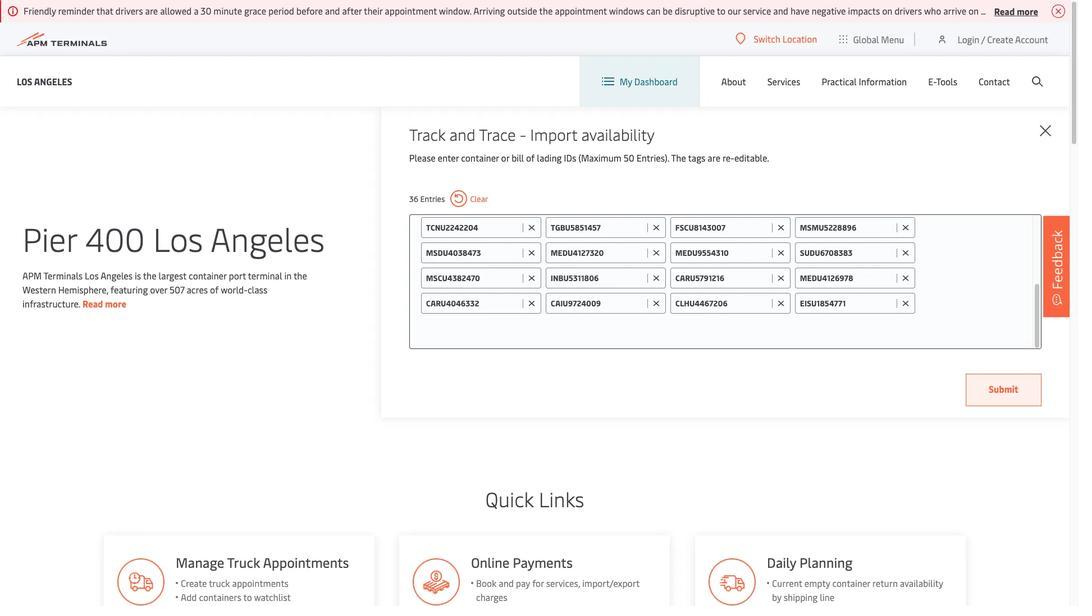Task type: describe. For each thing, give the bounding box(es) containing it.
pay
[[516, 578, 531, 590]]

practical information button
[[822, 56, 907, 107]]

0 horizontal spatial the
[[143, 269, 157, 282]]

a
[[194, 4, 199, 17]]

line
[[821, 592, 835, 604]]

login / create account link
[[937, 22, 1049, 56]]

submit button
[[966, 374, 1042, 407]]

los for 400
[[153, 216, 203, 260]]

planning
[[800, 554, 853, 572]]

read more link
[[83, 297, 126, 310]]

daily planning
[[768, 554, 853, 572]]

infrastructure.
[[22, 297, 80, 310]]

read for read more button
[[995, 5, 1015, 17]]

0 vertical spatial create
[[988, 33, 1014, 45]]

and inside online payments book and pay for services, import/export charges
[[499, 578, 514, 590]]

1 drivers from the left
[[115, 4, 143, 17]]

los for terminals
[[85, 269, 99, 282]]

western
[[22, 283, 56, 296]]

online payments book and pay for services, import/export charges
[[472, 554, 640, 604]]

entries
[[420, 194, 445, 204]]

1 horizontal spatial the
[[294, 269, 307, 282]]

container inside apm terminals los angeles is the largest container port terminal in the western hemisphere, featuring over 507 acres of world-class infrastructure.
[[189, 269, 227, 282]]

services,
[[547, 578, 581, 590]]

2 appointment from the left
[[555, 4, 607, 17]]

2 arrive from the left
[[1053, 4, 1076, 17]]

read more button
[[995, 4, 1039, 18]]

36
[[409, 194, 419, 204]]

e-
[[929, 75, 937, 88]]

time.
[[981, 4, 1001, 17]]

and left have
[[774, 4, 789, 17]]

read more for read more button
[[995, 5, 1039, 17]]

more for read more button
[[1017, 5, 1039, 17]]

manage truck appointments create truck appointments add containers to watchlist
[[176, 554, 349, 604]]

enter
[[438, 152, 459, 164]]

2 horizontal spatial the
[[540, 4, 553, 17]]

online
[[472, 554, 510, 572]]

payments
[[513, 554, 573, 572]]

more for the 'read more' link
[[105, 297, 126, 310]]

contact
[[979, 75, 1011, 88]]

tariffs - 131 image
[[413, 559, 460, 606]]

close alert image
[[1052, 4, 1066, 18]]

watchlist
[[254, 592, 291, 604]]

service
[[744, 4, 772, 17]]

lading
[[537, 152, 562, 164]]

1 on from the left
[[883, 4, 893, 17]]

of inside apm terminals los angeles is the largest container port terminal in the western hemisphere, featuring over 507 acres of world-class infrastructure.
[[210, 283, 219, 296]]

book
[[477, 578, 497, 590]]

login / create account
[[958, 33, 1049, 45]]

current
[[773, 578, 803, 590]]

truck
[[227, 554, 260, 572]]

feedback button
[[1044, 216, 1072, 317]]

can
[[647, 4, 661, 17]]

switch location
[[754, 33, 818, 45]]

50
[[624, 152, 635, 164]]

please
[[409, 152, 436, 164]]

my dashboard
[[620, 75, 678, 88]]

friendly
[[24, 4, 56, 17]]

0 vertical spatial los
[[17, 75, 32, 87]]

featuring
[[111, 283, 148, 296]]

arriving
[[474, 4, 505, 17]]

port
[[229, 269, 246, 282]]

angeles inside the los angeles link
[[34, 75, 72, 87]]

have
[[791, 4, 810, 17]]

about button
[[722, 56, 746, 107]]

entries).
[[637, 152, 670, 164]]

angeles for apm terminals los angeles is the largest container port terminal in the western hemisphere, featuring over 507 acres of world-class infrastructure.
[[101, 269, 133, 282]]

/
[[982, 33, 986, 45]]

o
[[1078, 4, 1079, 17]]

2 that from the left
[[1034, 4, 1051, 17]]

period
[[269, 4, 294, 17]]

please enter container or bill of lading ids (maximum 50 entries). the tags are re-editable.
[[409, 152, 770, 164]]

about
[[722, 75, 746, 88]]

charges
[[477, 592, 508, 604]]

quick links
[[486, 485, 585, 513]]

apm terminals los angeles is the largest container port terminal in the western hemisphere, featuring over 507 acres of world-class infrastructure.
[[22, 269, 307, 310]]

(maximum
[[579, 152, 622, 164]]

services
[[768, 75, 801, 88]]

dashboard
[[635, 75, 678, 88]]

acres
[[187, 283, 208, 296]]

add
[[181, 592, 197, 604]]

quick
[[486, 485, 534, 513]]

-
[[520, 124, 527, 145]]

allowed
[[160, 4, 192, 17]]

submit
[[989, 383, 1019, 396]]

editable.
[[735, 152, 770, 164]]

largest
[[159, 269, 187, 282]]

1 horizontal spatial are
[[708, 152, 721, 164]]

global
[[854, 33, 880, 45]]

and up the enter
[[450, 124, 476, 145]]

world-
[[221, 283, 248, 296]]

outside
[[508, 4, 538, 17]]

for
[[533, 578, 545, 590]]

windows
[[609, 4, 645, 17]]

disruptive
[[675, 4, 715, 17]]

daily
[[768, 554, 797, 572]]

who
[[925, 4, 942, 17]]

orange club loyalty program - 56 image
[[709, 559, 756, 606]]

impacts
[[849, 4, 881, 17]]

reminder
[[58, 4, 94, 17]]

to inside manage truck appointments create truck appointments add containers to watchlist
[[243, 592, 252, 604]]



Task type: locate. For each thing, give the bounding box(es) containing it.
create inside manage truck appointments create truck appointments add containers to watchlist
[[181, 578, 207, 590]]

container
[[461, 152, 499, 164], [189, 269, 227, 282], [833, 578, 871, 590]]

1 vertical spatial angeles
[[210, 216, 325, 260]]

of right the 'acres'
[[210, 283, 219, 296]]

1 horizontal spatial appointment
[[555, 4, 607, 17]]

current empty container return availability by shipping line
[[773, 578, 944, 604]]

hemisphere,
[[58, 283, 108, 296]]

appointments
[[232, 578, 288, 590]]

0 horizontal spatial appointment
[[385, 4, 437, 17]]

pier
[[22, 216, 77, 260]]

clear
[[470, 194, 489, 204]]

1 horizontal spatial arrive
[[1053, 4, 1076, 17]]

0 horizontal spatial drivers
[[115, 4, 143, 17]]

1 vertical spatial to
[[243, 592, 252, 604]]

drivers
[[1004, 4, 1032, 17]]

in
[[285, 269, 292, 282]]

empty
[[805, 578, 831, 590]]

their
[[364, 4, 383, 17]]

1 vertical spatial container
[[189, 269, 227, 282]]

1 horizontal spatial container
[[461, 152, 499, 164]]

availability up 50
[[582, 124, 655, 145]]

30
[[201, 4, 211, 17]]

that
[[96, 4, 113, 17], [1034, 4, 1051, 17]]

friendly reminder that drivers are allowed a 30 minute grace period before and after their appointment window. arriving outside the appointment windows can be disruptive to our service and have negative impacts on drivers who arrive on time. drivers that arrive o
[[24, 4, 1079, 17]]

drivers left allowed in the top left of the page
[[115, 4, 143, 17]]

1 vertical spatial are
[[708, 152, 721, 164]]

read more
[[995, 5, 1039, 17], [83, 297, 126, 310]]

2 horizontal spatial container
[[833, 578, 871, 590]]

1 horizontal spatial drivers
[[895, 4, 923, 17]]

appointments
[[263, 554, 349, 572]]

0 horizontal spatial container
[[189, 269, 227, 282]]

1 vertical spatial of
[[210, 283, 219, 296]]

arrive left o
[[1053, 4, 1076, 17]]

more up "account"
[[1017, 5, 1039, 17]]

links
[[539, 485, 585, 513]]

minute
[[214, 4, 242, 17]]

0 horizontal spatial availability
[[582, 124, 655, 145]]

before
[[297, 4, 323, 17]]

track
[[409, 124, 446, 145]]

la secondary image
[[76, 286, 272, 455]]

1 vertical spatial read more
[[83, 297, 126, 310]]

0 vertical spatial of
[[526, 152, 535, 164]]

2 vertical spatial los
[[85, 269, 99, 282]]

1 horizontal spatial read more
[[995, 5, 1039, 17]]

global menu
[[854, 33, 905, 45]]

and left after
[[325, 4, 340, 17]]

drivers left the who
[[895, 4, 923, 17]]

and left pay
[[499, 578, 514, 590]]

containers
[[199, 592, 241, 604]]

ids
[[564, 152, 577, 164]]

appointment left the windows at the top of the page
[[555, 4, 607, 17]]

angeles inside apm terminals los angeles is the largest container port terminal in the western hemisphere, featuring over 507 acres of world-class infrastructure.
[[101, 269, 133, 282]]

0 vertical spatial read
[[995, 5, 1015, 17]]

1 horizontal spatial that
[[1034, 4, 1051, 17]]

2 vertical spatial container
[[833, 578, 871, 590]]

0 horizontal spatial to
[[243, 592, 252, 604]]

Entered ID text field
[[426, 222, 520, 233], [551, 222, 645, 233], [676, 222, 770, 233], [800, 222, 894, 233], [676, 248, 770, 258], [800, 248, 894, 258], [800, 273, 894, 284], [551, 298, 645, 309], [800, 298, 894, 309]]

1 appointment from the left
[[385, 4, 437, 17]]

507
[[170, 283, 185, 296]]

read inside read more button
[[995, 5, 1015, 17]]

be
[[663, 4, 673, 17]]

read for the 'read more' link
[[83, 297, 103, 310]]

pier 400 los angeles
[[22, 216, 325, 260]]

1 horizontal spatial create
[[988, 33, 1014, 45]]

to
[[717, 4, 726, 17], [243, 592, 252, 604]]

account
[[1016, 33, 1049, 45]]

los inside apm terminals los angeles is the largest container port terminal in the western hemisphere, featuring over 507 acres of world-class infrastructure.
[[85, 269, 99, 282]]

read down hemisphere,
[[83, 297, 103, 310]]

on right "impacts"
[[883, 4, 893, 17]]

switch
[[754, 33, 781, 45]]

1 vertical spatial more
[[105, 297, 126, 310]]

los angeles link
[[17, 74, 72, 88]]

of right bill
[[526, 152, 535, 164]]

track and trace - import availability
[[409, 124, 655, 145]]

my dashboard button
[[602, 56, 678, 107]]

the right outside
[[540, 4, 553, 17]]

angeles for pier 400 los angeles
[[210, 216, 325, 260]]

of
[[526, 152, 535, 164], [210, 283, 219, 296]]

on left time.
[[969, 4, 979, 17]]

read up the login / create account
[[995, 5, 1015, 17]]

availability inside current empty container return availability by shipping line
[[901, 578, 944, 590]]

0 horizontal spatial on
[[883, 4, 893, 17]]

re-
[[723, 152, 735, 164]]

the right is
[[143, 269, 157, 282]]

0 vertical spatial availability
[[582, 124, 655, 145]]

to left the our
[[717, 4, 726, 17]]

read more up the login / create account
[[995, 5, 1039, 17]]

angeles
[[34, 75, 72, 87], [210, 216, 325, 260], [101, 269, 133, 282]]

that left close alert image
[[1034, 4, 1051, 17]]

appointment right their
[[385, 4, 437, 17]]

1 vertical spatial los
[[153, 216, 203, 260]]

1 horizontal spatial more
[[1017, 5, 1039, 17]]

los angeles
[[17, 75, 72, 87]]

on
[[883, 4, 893, 17], [969, 4, 979, 17]]

0 vertical spatial more
[[1017, 5, 1039, 17]]

0 horizontal spatial that
[[96, 4, 113, 17]]

import/export
[[583, 578, 640, 590]]

2 on from the left
[[969, 4, 979, 17]]

0 horizontal spatial create
[[181, 578, 207, 590]]

information
[[859, 75, 907, 88]]

400
[[85, 216, 145, 260]]

0 horizontal spatial los
[[17, 75, 32, 87]]

0 horizontal spatial arrive
[[944, 4, 967, 17]]

los
[[17, 75, 32, 87], [153, 216, 203, 260], [85, 269, 99, 282]]

read more for the 'read more' link
[[83, 297, 126, 310]]

container inside current empty container return availability by shipping line
[[833, 578, 871, 590]]

36 entries
[[409, 194, 445, 204]]

2 vertical spatial angeles
[[101, 269, 133, 282]]

terminal
[[248, 269, 282, 282]]

arrive right the who
[[944, 4, 967, 17]]

login
[[958, 33, 980, 45]]

container for please
[[461, 152, 499, 164]]

availability right "return"
[[901, 578, 944, 590]]

1 vertical spatial create
[[181, 578, 207, 590]]

feedback
[[1048, 230, 1067, 290]]

0 vertical spatial to
[[717, 4, 726, 17]]

create right the /
[[988, 33, 1014, 45]]

container up the line
[[833, 578, 871, 590]]

Entered ID text field
[[426, 248, 520, 258], [551, 248, 645, 258], [426, 273, 520, 284], [551, 273, 645, 284], [676, 273, 770, 284], [426, 298, 520, 309], [676, 298, 770, 309]]

location
[[783, 33, 818, 45]]

that right reminder
[[96, 4, 113, 17]]

contact button
[[979, 56, 1011, 107]]

container left or
[[461, 152, 499, 164]]

menu
[[882, 33, 905, 45]]

1 that from the left
[[96, 4, 113, 17]]

create up add
[[181, 578, 207, 590]]

my
[[620, 75, 633, 88]]

1 horizontal spatial los
[[85, 269, 99, 282]]

are left re-
[[708, 152, 721, 164]]

1 horizontal spatial read
[[995, 5, 1015, 17]]

0 horizontal spatial angeles
[[34, 75, 72, 87]]

0 vertical spatial angeles
[[34, 75, 72, 87]]

tools
[[937, 75, 958, 88]]

clear button
[[451, 190, 489, 207]]

0 horizontal spatial are
[[145, 4, 158, 17]]

over
[[150, 283, 167, 296]]

appointment
[[385, 4, 437, 17], [555, 4, 607, 17]]

return
[[873, 578, 899, 590]]

read more down hemisphere,
[[83, 297, 126, 310]]

0 horizontal spatial read
[[83, 297, 103, 310]]

are left allowed in the top left of the page
[[145, 4, 158, 17]]

1 horizontal spatial angeles
[[101, 269, 133, 282]]

more down featuring
[[105, 297, 126, 310]]

truck
[[209, 578, 230, 590]]

1 arrive from the left
[[944, 4, 967, 17]]

2 drivers from the left
[[895, 4, 923, 17]]

e-tools button
[[929, 56, 958, 107]]

to down "appointments"
[[243, 592, 252, 604]]

1 vertical spatial availability
[[901, 578, 944, 590]]

tags
[[688, 152, 706, 164]]

our
[[728, 4, 741, 17]]

0 vertical spatial read more
[[995, 5, 1039, 17]]

services button
[[768, 56, 801, 107]]

0 horizontal spatial read more
[[83, 297, 126, 310]]

1 horizontal spatial availability
[[901, 578, 944, 590]]

the right in on the left top
[[294, 269, 307, 282]]

1 horizontal spatial on
[[969, 4, 979, 17]]

2 horizontal spatial angeles
[[210, 216, 325, 260]]

is
[[135, 269, 141, 282]]

container up the 'acres'
[[189, 269, 227, 282]]

are
[[145, 4, 158, 17], [708, 152, 721, 164]]

read
[[995, 5, 1015, 17], [83, 297, 103, 310]]

2 horizontal spatial los
[[153, 216, 203, 260]]

1 horizontal spatial of
[[526, 152, 535, 164]]

import
[[531, 124, 578, 145]]

1 horizontal spatial to
[[717, 4, 726, 17]]

0 horizontal spatial more
[[105, 297, 126, 310]]

after
[[342, 4, 362, 17]]

or
[[501, 152, 510, 164]]

0 vertical spatial are
[[145, 4, 158, 17]]

0 horizontal spatial of
[[210, 283, 219, 296]]

1 vertical spatial read
[[83, 297, 103, 310]]

manager truck appointments - 53 image
[[117, 559, 164, 606]]

more inside button
[[1017, 5, 1039, 17]]

container for current
[[833, 578, 871, 590]]

global menu button
[[829, 22, 916, 56]]

0 vertical spatial container
[[461, 152, 499, 164]]

grace
[[244, 4, 266, 17]]



Task type: vqa. For each thing, say whether or not it's contained in the screenshot.
the left recognised
no



